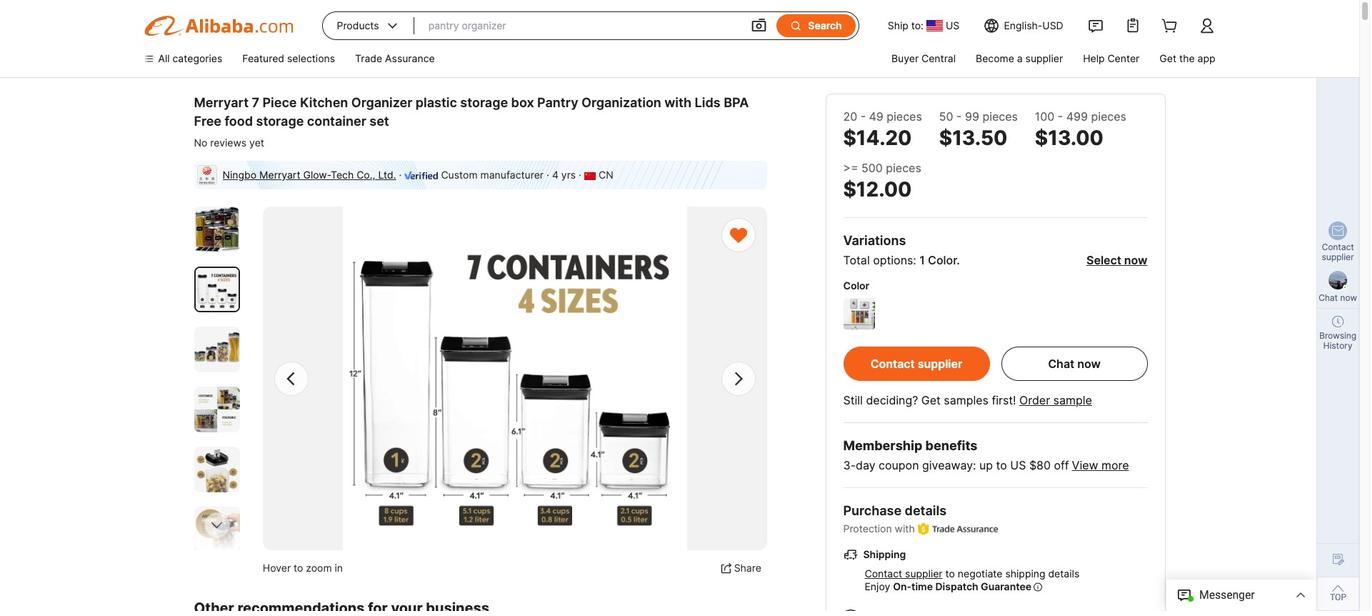 Task type: locate. For each thing, give the bounding box(es) containing it.
0 horizontal spatial us
[[946, 19, 960, 31]]

details up "protection with"
[[905, 503, 947, 518]]

now
[[1125, 253, 1148, 267], [1341, 292, 1358, 303], [1078, 357, 1101, 371]]

1 horizontal spatial color
[[928, 253, 957, 267]]

0 vertical spatial now
[[1125, 253, 1148, 267]]

purchase details
[[844, 503, 947, 518]]

0 vertical spatial chat
[[1319, 292, 1338, 303]]

color
[[928, 253, 957, 267], [844, 279, 870, 292]]

glow-
[[303, 169, 331, 181]]

0 vertical spatial get
[[1160, 52, 1177, 64]]

browsing history
[[1320, 330, 1357, 351]]

pieces inside 20 - 49 pieces $14.20
[[887, 109, 922, 124]]

bpa
[[724, 95, 749, 110]]

all
[[158, 52, 170, 64]]

0 vertical spatial contact supplier
[[1322, 242, 1355, 262]]

- for $13.50
[[957, 109, 962, 124]]

2 horizontal spatial to
[[997, 458, 1008, 472]]

featured selections
[[242, 52, 335, 64]]

color down total
[[844, 279, 870, 292]]

pieces for $14.20
[[887, 109, 922, 124]]

4 yrs
[[552, 169, 576, 181]]

us left $80
[[1011, 458, 1027, 472]]

contact inside 'button'
[[871, 357, 915, 371]]

shipping
[[864, 548, 906, 560]]

become
[[976, 52, 1015, 64]]

1 vertical spatial chat now
[[1049, 357, 1101, 371]]

now up sample
[[1078, 357, 1101, 371]]

1 - from the left
[[861, 109, 866, 124]]

english-usd
[[1004, 19, 1064, 31]]

2 horizontal spatial -
[[1058, 109, 1064, 124]]

chat up browsing
[[1319, 292, 1338, 303]]

0 vertical spatial merryart
[[194, 95, 249, 110]]

become a supplier
[[976, 52, 1063, 64]]

1 horizontal spatial merryart
[[259, 169, 301, 181]]

1 horizontal spatial us
[[1011, 458, 1027, 472]]

total options: 1 color .
[[844, 253, 960, 267]]

pieces right 499
[[1092, 109, 1127, 124]]

still deciding? get samples first! order sample
[[844, 393, 1093, 407]]

1 vertical spatial get
[[922, 393, 941, 407]]

pieces right 99
[[983, 109, 1018, 124]]

1 horizontal spatial -
[[957, 109, 962, 124]]

- inside 20 - 49 pieces $14.20
[[861, 109, 866, 124]]

- inside 100 - 499 pieces $13.00
[[1058, 109, 1064, 124]]

get left samples
[[922, 393, 941, 407]]

to left 'zoom'
[[294, 562, 303, 574]]

1 vertical spatial merryart
[[259, 169, 301, 181]]

1 vertical spatial us
[[1011, 458, 1027, 472]]

contact supplier to negotiate shipping details
[[865, 568, 1080, 580]]

0 horizontal spatial get
[[922, 393, 941, 407]]

0 horizontal spatial merryart
[[194, 95, 249, 110]]

order
[[1020, 393, 1051, 407]]

chat now
[[1319, 292, 1358, 303], [1049, 357, 1101, 371]]

get left the
[[1160, 52, 1177, 64]]

0 horizontal spatial storage
[[256, 114, 304, 129]]

usd
[[1043, 19, 1064, 31]]

2 - from the left
[[957, 109, 962, 124]]

storage left box at left top
[[460, 95, 508, 110]]

with left lids
[[665, 95, 692, 110]]

2 horizontal spatial now
[[1341, 292, 1358, 303]]

- inside 50 - 99 pieces $13.50
[[957, 109, 962, 124]]

>=
[[844, 161, 859, 175]]

pantry
[[537, 95, 579, 110]]

$13.50
[[940, 126, 1008, 150]]

0 vertical spatial contact
[[1322, 242, 1355, 252]]

1 vertical spatial chat
[[1049, 357, 1075, 371]]

1 horizontal spatial contact supplier
[[1322, 242, 1355, 262]]

1 horizontal spatial chat now
[[1319, 292, 1358, 303]]

0 horizontal spatial chat
[[1049, 357, 1075, 371]]

negotiate
[[958, 568, 1003, 580]]

supplier
[[1026, 52, 1063, 64], [1322, 252, 1355, 262], [918, 357, 963, 371], [905, 568, 943, 580]]

custom manufacturer
[[441, 169, 544, 181]]

0 horizontal spatial with
[[665, 95, 692, 110]]

- right 50
[[957, 109, 962, 124]]

dispatch
[[936, 580, 979, 593]]

0 vertical spatial details
[[905, 503, 947, 518]]

ship to:
[[888, 19, 924, 31]]

0 horizontal spatial contact supplier
[[871, 357, 963, 371]]

chat now button
[[1002, 347, 1148, 381]]

protection with
[[844, 522, 915, 535]]

organization
[[582, 95, 662, 110]]

3 - from the left
[[1058, 109, 1064, 124]]

1 vertical spatial contact
[[871, 357, 915, 371]]

0 horizontal spatial chat now
[[1049, 357, 1101, 371]]

to:
[[912, 19, 924, 31]]

1 horizontal spatial storage
[[460, 95, 508, 110]]

help center
[[1084, 52, 1140, 64]]

0 horizontal spatial now
[[1078, 357, 1101, 371]]

details
[[905, 503, 947, 518], [1049, 568, 1080, 580]]

first!
[[992, 393, 1017, 407]]

now right select
[[1125, 253, 1148, 267]]

us
[[946, 19, 960, 31], [1011, 458, 1027, 472]]

contact
[[1322, 242, 1355, 252], [871, 357, 915, 371], [865, 568, 903, 580]]

cn
[[599, 169, 614, 181]]

chat
[[1319, 292, 1338, 303], [1049, 357, 1075, 371]]

more
[[1102, 458, 1129, 472]]

now up browsing
[[1341, 292, 1358, 303]]

company logo image
[[197, 165, 217, 185]]

1 vertical spatial contact supplier
[[871, 357, 963, 371]]

0 vertical spatial us
[[946, 19, 960, 31]]

chat now up browsing
[[1319, 292, 1358, 303]]

details right shipping
[[1049, 568, 1080, 580]]

to up enjoy on-time dispatch guarantee in the right of the page
[[946, 568, 955, 580]]

color right "1"
[[928, 253, 957, 267]]

2 vertical spatial now
[[1078, 357, 1101, 371]]

with down purchase details at the right of the page
[[895, 522, 915, 535]]

storage down the piece
[[256, 114, 304, 129]]

0 horizontal spatial details
[[905, 503, 947, 518]]

- right 100
[[1058, 109, 1064, 124]]

custom
[[441, 169, 478, 181]]

merryart left glow-
[[259, 169, 301, 181]]

0 horizontal spatial -
[[861, 109, 866, 124]]


[[751, 17, 768, 34]]

0 vertical spatial with
[[665, 95, 692, 110]]

set
[[370, 114, 389, 129]]

20 - 49 pieces $14.20
[[844, 109, 922, 150]]

select now
[[1087, 253, 1148, 267]]

500
[[862, 161, 883, 175]]

- for $13.00
[[1058, 109, 1064, 124]]

2 vertical spatial contact
[[865, 568, 903, 580]]

merryart up free
[[194, 95, 249, 110]]

view
[[1072, 458, 1099, 472]]

1 horizontal spatial with
[[895, 522, 915, 535]]

guarantee
[[981, 580, 1032, 593]]

0 vertical spatial storage
[[460, 95, 508, 110]]

- right 20
[[861, 109, 866, 124]]

browsing
[[1320, 330, 1357, 341]]

pieces right 49
[[887, 109, 922, 124]]

samples
[[944, 393, 989, 407]]

1 vertical spatial with
[[895, 522, 915, 535]]

all categories
[[158, 52, 222, 64]]

1 horizontal spatial get
[[1160, 52, 1177, 64]]

us right to:
[[946, 19, 960, 31]]

1 vertical spatial now
[[1341, 292, 1358, 303]]

in
[[335, 562, 343, 574]]

order sample link
[[1020, 393, 1093, 407]]

50 - 99 pieces $13.50
[[940, 109, 1018, 150]]

0 horizontal spatial to
[[294, 562, 303, 574]]

chat now up sample
[[1049, 357, 1101, 371]]

options:
[[873, 253, 917, 267]]

1 horizontal spatial to
[[946, 568, 955, 580]]

right image
[[728, 368, 750, 389]]

chat up order sample link
[[1049, 357, 1075, 371]]

tech
[[331, 169, 354, 181]]

chat now inside button
[[1049, 357, 1101, 371]]

pieces
[[887, 109, 922, 124], [983, 109, 1018, 124], [1092, 109, 1127, 124], [886, 161, 922, 175]]

on-
[[893, 580, 912, 593]]

pieces inside 50 - 99 pieces $13.50
[[983, 109, 1018, 124]]

the
[[1180, 52, 1195, 64]]

to right up
[[997, 458, 1008, 472]]

3-
[[844, 458, 856, 472]]

with
[[665, 95, 692, 110], [895, 522, 915, 535]]

0 vertical spatial chat now
[[1319, 292, 1358, 303]]

pieces inside 100 - 499 pieces $13.00
[[1092, 109, 1127, 124]]

food
[[225, 114, 253, 129]]

deciding?
[[866, 393, 919, 407]]

1 vertical spatial details
[[1049, 568, 1080, 580]]

enjoy
[[865, 580, 891, 593]]

pieces right 500
[[886, 161, 922, 175]]

pieces inside '>= 500 pieces $12.00'
[[886, 161, 922, 175]]

1 vertical spatial color
[[844, 279, 870, 292]]



Task type: describe. For each thing, give the bounding box(es) containing it.
merryart 7 piece kitchen organizer plastic storage box pantry organization with lids bpa free food storage container set
[[194, 95, 749, 129]]

1 horizontal spatial now
[[1125, 253, 1148, 267]]

1 horizontal spatial chat
[[1319, 292, 1338, 303]]

hover to zoom in
[[263, 562, 343, 574]]

membership
[[844, 438, 923, 453]]

100
[[1035, 109, 1055, 124]]

search
[[809, 19, 842, 31]]

supplier inside 'button'
[[918, 357, 963, 371]]

day
[[856, 458, 876, 472]]

reviews
[[210, 136, 247, 149]]

plastic
[[416, 95, 457, 110]]

shipping
[[1006, 568, 1046, 580]]

benefits
[[926, 438, 978, 453]]

pantry organizer text field
[[429, 13, 736, 39]]

$12.00
[[844, 177, 912, 202]]

total
[[844, 253, 870, 267]]

ningbo
[[223, 169, 257, 181]]

ship
[[888, 19, 909, 31]]

7
[[252, 95, 259, 110]]

a
[[1017, 52, 1023, 64]]

$80
[[1030, 458, 1051, 472]]

yrs
[[562, 169, 576, 181]]

1 horizontal spatial details
[[1049, 568, 1080, 580]]

english-
[[1004, 19, 1043, 31]]

20
[[844, 109, 858, 124]]

100 - 499 pieces $13.00
[[1035, 109, 1127, 150]]

trade
[[355, 52, 382, 64]]

selections
[[287, 52, 335, 64]]

 search
[[790, 19, 842, 32]]

favorite fill image
[[728, 224, 750, 246]]

us inside membership benefits 3-day coupon giveaway: up to us $80 off view more
[[1011, 458, 1027, 472]]

categories
[[173, 52, 222, 64]]

ningbo merryart glow-tech co., ltd.
[[223, 169, 396, 181]]

select now link
[[1087, 253, 1148, 267]]

buyer central
[[892, 52, 956, 64]]

$13.00
[[1035, 126, 1104, 150]]

products 
[[337, 19, 400, 33]]

ningbo merryart glow-tech co., ltd. link
[[223, 169, 396, 181]]

coupon
[[879, 458, 919, 472]]

featured
[[242, 52, 284, 64]]

.
[[957, 253, 960, 267]]

protection
[[844, 522, 892, 535]]

4
[[552, 169, 559, 181]]


[[790, 19, 803, 32]]

merryart inside merryart 7 piece kitchen organizer plastic storage box pantry organization with lids bpa free food storage container set
[[194, 95, 249, 110]]

arrow down image
[[211, 518, 223, 533]]

center
[[1108, 52, 1140, 64]]

prompt image
[[1034, 580, 1043, 594]]

with inside merryart 7 piece kitchen organizer plastic storage box pantry organization with lids bpa free food storage container set
[[665, 95, 692, 110]]

time
[[912, 580, 933, 593]]

purchase
[[844, 503, 902, 518]]

pieces for $13.00
[[1092, 109, 1127, 124]]

ltd.
[[378, 169, 396, 181]]

left image
[[281, 368, 302, 389]]

0 horizontal spatial color
[[844, 279, 870, 292]]

499
[[1067, 109, 1088, 124]]

1
[[920, 253, 925, 267]]

now inside button
[[1078, 357, 1101, 371]]

50
[[940, 109, 954, 124]]

giveaway:
[[923, 458, 977, 472]]

piece
[[263, 95, 297, 110]]

contact supplier inside the contact supplier 'button'
[[871, 357, 963, 371]]

app
[[1198, 52, 1216, 64]]


[[385, 19, 400, 33]]

>= 500 pieces $12.00
[[844, 161, 922, 202]]

0 vertical spatial color
[[928, 253, 957, 267]]

pieces for $13.50
[[983, 109, 1018, 124]]

chat inside button
[[1049, 357, 1075, 371]]

co.,
[[357, 169, 376, 181]]

manufacturer
[[481, 169, 544, 181]]

1 vertical spatial storage
[[256, 114, 304, 129]]

kitchen
[[300, 95, 348, 110]]

up
[[980, 458, 993, 472]]

share
[[734, 562, 762, 574]]

container
[[307, 114, 366, 129]]

$14.20
[[844, 126, 912, 150]]

sample
[[1054, 393, 1093, 407]]

assurance
[[385, 52, 435, 64]]

history
[[1324, 340, 1353, 351]]

view more link
[[1072, 458, 1129, 472]]

select
[[1087, 253, 1122, 267]]

still
[[844, 393, 863, 407]]

no reviews yet
[[194, 136, 264, 149]]

trade assurance
[[355, 52, 435, 64]]

free
[[194, 114, 222, 129]]

enjoy on-time dispatch guarantee
[[865, 580, 1032, 593]]

off
[[1054, 458, 1070, 472]]

to inside membership benefits 3-day coupon giveaway: up to us $80 off view more
[[997, 458, 1008, 472]]

hover
[[263, 562, 291, 574]]

lids
[[695, 95, 721, 110]]

variations
[[844, 233, 906, 248]]

buyer
[[892, 52, 919, 64]]

- for $14.20
[[861, 109, 866, 124]]

contact supplier button
[[844, 347, 990, 381]]



Task type: vqa. For each thing, say whether or not it's contained in the screenshot.
Support
no



